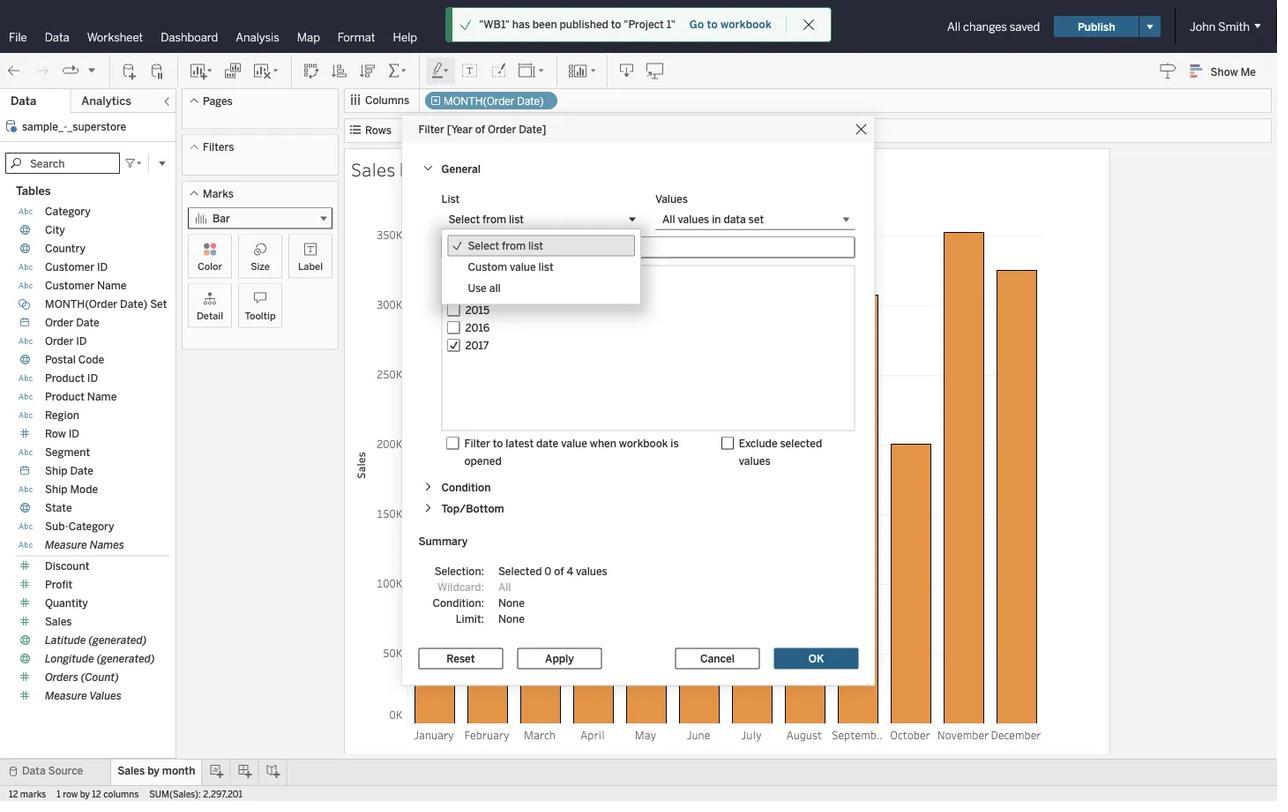 Task type: vqa. For each thing, say whether or not it's contained in the screenshot.
list corresponding to Select from list Custom value list Use all
yes



Task type: locate. For each thing, give the bounding box(es) containing it.
1 vertical spatial from
[[502, 239, 526, 252]]

sales up latitude
[[45, 616, 72, 628]]

(generated)
[[89, 634, 147, 647], [97, 653, 155, 665]]

0 vertical spatial select
[[449, 213, 480, 226]]

1 horizontal spatial month(order
[[444, 95, 515, 108]]

1 vertical spatial all
[[663, 213, 676, 226]]

list
[[442, 193, 460, 206]]

date down month(order date) set
[[76, 316, 100, 329]]

filter up the opened
[[465, 437, 491, 450]]

top/bottom button
[[419, 498, 859, 519]]

0 horizontal spatial to
[[493, 437, 503, 450]]

select inside select from list custom value list use all
[[468, 239, 500, 252]]

1 vertical spatial list
[[529, 239, 544, 252]]

1 vertical spatial values
[[89, 690, 122, 703]]

0 horizontal spatial all
[[499, 581, 511, 594]]

from inside select from list custom value list use all
[[502, 239, 526, 252]]

1 vertical spatial date)
[[120, 298, 148, 311]]

dashboard
[[161, 30, 218, 44]]

filter left [year
[[419, 123, 445, 136]]

data down undo image
[[11, 94, 36, 108]]

0 horizontal spatial values
[[576, 565, 608, 578]]

condition:
[[433, 597, 484, 609]]

row group inside filter [year of order date] dialog
[[443, 266, 855, 354]]

0 vertical spatial month
[[423, 157, 478, 181]]

1 horizontal spatial filter
[[465, 437, 491, 450]]

workbook right go
[[721, 18, 772, 31]]

to left latest
[[493, 437, 503, 450]]

2 ship from the top
[[45, 483, 68, 496]]

show mark labels image
[[462, 62, 479, 80]]

select from list custom value list use all
[[468, 239, 554, 295]]

November, Month of Order Date. Press Space to toggle selection. Press Escape to go back to the left margin. Use arrow keys to navigate headers text field
[[937, 725, 990, 744]]

row
[[63, 789, 78, 800]]

2 vertical spatial of
[[372, 751, 382, 765]]

Search text field
[[5, 153, 120, 174]]

to inside filter to latest date value when workbook is opened
[[493, 437, 503, 450]]

date) left set
[[120, 298, 148, 311]]

sample_-
[[22, 120, 67, 133]]

2 vertical spatial date
[[487, 751, 511, 765]]

0 horizontal spatial by
[[80, 789, 90, 800]]

1 vertical spatial filter
[[465, 437, 491, 450]]

0 vertical spatial ship
[[45, 465, 68, 477]]

12 left marks at the bottom of the page
[[9, 789, 18, 800]]

1 vertical spatial customer
[[45, 279, 95, 292]]

city
[[45, 224, 65, 237]]

latest
[[506, 437, 534, 450]]

1 vertical spatial workbook
[[619, 437, 668, 450]]

2 horizontal spatial all
[[948, 19, 961, 34]]

measure down orders on the bottom left of page
[[45, 690, 87, 703]]

1 vertical spatial select
[[468, 239, 500, 252]]

0 vertical spatial list
[[509, 213, 524, 226]]

0 horizontal spatial filter
[[419, 123, 445, 136]]

customer for customer id
[[45, 261, 95, 274]]

1 customer from the top
[[45, 261, 95, 274]]

wb1
[[658, 18, 688, 35]]

order inside filter [year of order date] dialog
[[488, 123, 517, 136]]

select for select from list custom value list use all
[[468, 239, 500, 252]]

category up the measure names
[[69, 520, 114, 533]]

(generated) up (count)
[[97, 653, 155, 665]]

0 vertical spatial none
[[499, 597, 525, 609]]

(count)
[[81, 671, 119, 684]]

none down selected
[[499, 597, 525, 609]]

"wb1"
[[479, 18, 510, 31]]

date
[[537, 437, 559, 450]]

all
[[948, 19, 961, 34], [663, 213, 676, 226], [499, 581, 511, 594]]

date down february, month of order date. press space to toggle selection. press escape to go back to the left margin. use arrow keys to navigate headers "text field"
[[487, 751, 511, 765]]

1 vertical spatial month(order
[[45, 298, 118, 311]]

1 ship from the top
[[45, 465, 68, 477]]

measure down sub-
[[45, 539, 87, 552]]

region
[[45, 409, 79, 422]]

0 vertical spatial name
[[97, 279, 127, 292]]

0 vertical spatial month(order
[[444, 95, 515, 108]]

john
[[1191, 19, 1216, 34]]

1 vertical spatial measure
[[45, 690, 87, 703]]

none inside none limit:
[[499, 597, 525, 609]]

Search text field
[[442, 237, 856, 258]]

mode
[[70, 483, 98, 496]]

select up custom
[[468, 239, 500, 252]]

none for none
[[499, 613, 525, 625]]

0 horizontal spatial sales by month
[[118, 765, 195, 778]]

none for none limit:
[[499, 597, 525, 609]]

month(order date)
[[444, 95, 544, 108]]

sum(sales):
[[149, 789, 201, 800]]

all condition:
[[433, 581, 511, 609]]

1 horizontal spatial month
[[423, 157, 478, 181]]

use
[[468, 282, 487, 295]]

data up replay animation icon
[[45, 30, 69, 44]]

open and edit this workbook in tableau desktop image
[[647, 62, 665, 80]]

ship for ship date
[[45, 465, 68, 477]]

of for 4
[[554, 565, 564, 578]]

success image
[[460, 19, 472, 31]]

name up month(order date) set
[[97, 279, 127, 292]]

from inside dropdown button
[[483, 213, 507, 226]]

all left 'changes'
[[948, 19, 961, 34]]

August, Month of Order Date. Press Space to toggle selection. Press Escape to go back to the left margin. Use arrow keys to navigate headers text field
[[778, 725, 831, 744]]

1 horizontal spatial of
[[476, 123, 485, 136]]

0 horizontal spatial date)
[[120, 298, 148, 311]]

0 horizontal spatial values
[[89, 690, 122, 703]]

1 vertical spatial sales by month
[[118, 765, 195, 778]]

draft
[[619, 20, 643, 33]]

product down postal
[[45, 372, 85, 385]]

of left 4
[[554, 565, 564, 578]]

row group containing (all)
[[443, 266, 855, 354]]

filter
[[419, 123, 445, 136], [465, 437, 491, 450]]

0 vertical spatial from
[[483, 213, 507, 226]]

May, Month of Order Date. Press Space to toggle selection. Press Escape to go back to the left margin. Use arrow keys to navigate headers text field
[[620, 725, 673, 744]]

customer down country
[[45, 261, 95, 274]]

1 horizontal spatial to
[[611, 18, 622, 31]]

measure names
[[45, 539, 124, 552]]

date for order date
[[76, 316, 100, 329]]

date) for month(order date) set
[[120, 298, 148, 311]]

month up list
[[423, 157, 478, 181]]

to right go
[[707, 18, 718, 31]]

row
[[45, 428, 66, 440]]

duplicate image
[[224, 62, 242, 80]]

(generated) for longitude (generated)
[[97, 653, 155, 665]]

sales left 'for' at bottom left
[[384, 751, 411, 765]]

product up region
[[45, 391, 85, 403]]

0 vertical spatial (generated)
[[89, 634, 147, 647]]

0 horizontal spatial month(order
[[45, 298, 118, 311]]

id down code
[[87, 372, 98, 385]]

values down (count)
[[89, 690, 122, 703]]

value for list
[[510, 261, 536, 273]]

0 vertical spatial date)
[[517, 95, 544, 108]]

customer name
[[45, 279, 127, 292]]

filter inside filter to latest date value when workbook is opened
[[465, 437, 491, 450]]

id up postal code
[[76, 335, 87, 348]]

1 vertical spatial data
[[11, 94, 36, 108]]

list list box
[[443, 230, 641, 304]]

1 horizontal spatial values
[[656, 193, 688, 206]]

0 vertical spatial data
[[45, 30, 69, 44]]

new worksheet image
[[189, 62, 214, 80]]

category up city
[[45, 205, 91, 218]]

value inside filter to latest date value when workbook is opened
[[561, 437, 588, 450]]

pause auto updates image
[[149, 62, 167, 80]]

1 vertical spatial none
[[499, 613, 525, 625]]

replay animation image
[[62, 62, 79, 80]]

2 12 from the left
[[92, 789, 101, 800]]

1 horizontal spatial sales by month
[[351, 157, 478, 181]]

tables
[[16, 184, 51, 198]]

sample_-_superstore
[[22, 120, 126, 133]]

sales by month up sum(sales):
[[118, 765, 195, 778]]

1 vertical spatial (generated)
[[97, 653, 155, 665]]

0 vertical spatial workbook
[[721, 18, 772, 31]]

product
[[45, 372, 85, 385], [45, 391, 85, 403]]

0 vertical spatial filter
[[419, 123, 445, 136]]

measure
[[45, 539, 87, 552], [45, 690, 87, 703]]

1 vertical spatial of
[[554, 565, 564, 578]]

workbook left is
[[619, 437, 668, 450]]

customer down "customer id"
[[45, 279, 95, 292]]

date)
[[517, 95, 544, 108], [120, 298, 148, 311]]

February, Month of Order Date. Press Space to toggle selection. Press Escape to go back to the left margin. Use arrow keys to navigate headers text field
[[461, 725, 514, 744]]

from for select from list
[[483, 213, 507, 226]]

all for all values in data set
[[663, 213, 676, 226]]

month
[[423, 157, 478, 181], [162, 765, 195, 778]]

2 product from the top
[[45, 391, 85, 403]]

sum of sales for each order date month.
[[348, 751, 549, 765]]

0 vertical spatial of
[[476, 123, 485, 136]]

1 measure from the top
[[45, 539, 87, 552]]

1 horizontal spatial all
[[663, 213, 676, 226]]

value
[[510, 261, 536, 273], [561, 437, 588, 450]]

postal
[[45, 353, 76, 366]]

sorted descending by sum of sales within order date month image
[[359, 62, 377, 80]]

April, Month of Order Date. Press Space to toggle selection. Press Escape to go back to the left margin. Use arrow keys to navigate headers text field
[[567, 725, 620, 744]]

date]
[[519, 123, 547, 136]]

0 vertical spatial customer
[[45, 261, 95, 274]]

of right [year
[[476, 123, 485, 136]]

value for when
[[561, 437, 588, 450]]

value right custom
[[510, 261, 536, 273]]

month(order down customer name
[[45, 298, 118, 311]]

me
[[1241, 65, 1257, 78]]

format workbook image
[[490, 62, 507, 80]]

none right limit:
[[499, 613, 525, 625]]

ship up state
[[45, 483, 68, 496]]

1 vertical spatial value
[[561, 437, 588, 450]]

data guide image
[[1160, 62, 1178, 79]]

analysis
[[236, 30, 280, 44]]

all up search text box
[[663, 213, 676, 226]]

0 vertical spatial sales by month
[[351, 157, 478, 181]]

2 horizontal spatial values
[[739, 455, 771, 467]]

1 horizontal spatial date)
[[517, 95, 544, 108]]

ship
[[45, 465, 68, 477], [45, 483, 68, 496]]

order right each
[[456, 751, 485, 765]]

2 measure from the top
[[45, 690, 87, 703]]

2 vertical spatial list
[[539, 261, 554, 273]]

1 vertical spatial date
[[70, 465, 94, 477]]

id for customer id
[[97, 261, 108, 274]]

0 vertical spatial values
[[656, 193, 688, 206]]

by up sum(sales):
[[148, 765, 160, 778]]

by right row
[[80, 789, 90, 800]]

help
[[393, 30, 417, 44]]

date) for month(order date)
[[517, 95, 544, 108]]

id for product id
[[87, 372, 98, 385]]

1 horizontal spatial value
[[561, 437, 588, 450]]

1 horizontal spatial by
[[148, 765, 160, 778]]

all inside all values in data set popup button
[[663, 213, 676, 226]]

1 horizontal spatial 12
[[92, 789, 101, 800]]

2 vertical spatial values
[[576, 565, 608, 578]]

cancel button
[[676, 648, 760, 669]]

(all) 2014 2015 2016 2017
[[466, 268, 490, 352]]

select inside dropdown button
[[449, 213, 480, 226]]

of
[[476, 123, 485, 136], [554, 565, 564, 578], [372, 751, 382, 765]]

select
[[449, 213, 480, 226], [468, 239, 500, 252]]

0 vertical spatial all
[[948, 19, 961, 34]]

1 vertical spatial product
[[45, 391, 85, 403]]

postal code
[[45, 353, 104, 366]]

value right date
[[561, 437, 588, 450]]

2 customer from the top
[[45, 279, 95, 292]]

(generated) up longitude (generated)
[[89, 634, 147, 647]]

0 horizontal spatial value
[[510, 261, 536, 273]]

row group
[[443, 266, 855, 354]]

0 horizontal spatial of
[[372, 751, 382, 765]]

name down product id
[[87, 391, 117, 403]]

0 vertical spatial values
[[678, 213, 710, 226]]

0 vertical spatial product
[[45, 372, 85, 385]]

0 horizontal spatial month
[[162, 765, 195, 778]]

1 vertical spatial name
[[87, 391, 117, 403]]

id right row
[[69, 428, 79, 440]]

select down list
[[449, 213, 480, 226]]

opened
[[465, 455, 502, 467]]

id for order id
[[76, 335, 87, 348]]

by left general
[[400, 157, 420, 181]]

filter [year of order date]
[[419, 123, 547, 136]]

data up marks at the bottom of the page
[[22, 765, 46, 778]]

of for order
[[476, 123, 485, 136]]

date) up date] at the left of the page
[[517, 95, 544, 108]]

2 horizontal spatial by
[[400, 157, 420, 181]]

sales up columns
[[118, 765, 145, 778]]

0 vertical spatial measure
[[45, 539, 87, 552]]

0 vertical spatial date
[[76, 316, 100, 329]]

select for select from list
[[449, 213, 480, 226]]

value inside select from list custom value list use all
[[510, 261, 536, 273]]

map
[[297, 30, 320, 44]]

order id
[[45, 335, 87, 348]]

0 horizontal spatial workbook
[[619, 437, 668, 450]]

1 product from the top
[[45, 372, 85, 385]]

"wb1" has been published to "project 1" alert
[[479, 17, 676, 33]]

publish button
[[1055, 16, 1140, 37]]

date up mode
[[70, 465, 94, 477]]

0 horizontal spatial 12
[[9, 789, 18, 800]]

product name
[[45, 391, 117, 403]]

all for all changes saved
[[948, 19, 961, 34]]

June, Month of Order Date. Press Space to toggle selection. Press Escape to go back to the left margin. Use arrow keys to navigate headers text field
[[673, 725, 725, 744]]

1 vertical spatial month
[[162, 765, 195, 778]]

1 12 from the left
[[9, 789, 18, 800]]

month(order up filter [year of order date] at the left of page
[[444, 95, 515, 108]]

2 horizontal spatial to
[[707, 18, 718, 31]]

2 horizontal spatial of
[[554, 565, 564, 578]]

2 vertical spatial all
[[499, 581, 511, 594]]

1 none from the top
[[499, 597, 525, 609]]

_superstore
[[67, 120, 126, 133]]

marks. press enter to open the view data window.. use arrow keys to navigate data visualization elements. image
[[408, 207, 1043, 725]]

12 left columns
[[92, 789, 101, 800]]

all values in data set
[[663, 213, 764, 226]]

to for filter to latest date value when workbook is opened
[[493, 437, 503, 450]]

values right 4
[[576, 565, 608, 578]]

2,297,201
[[203, 789, 243, 800]]

1 vertical spatial by
[[148, 765, 160, 778]]

order down month(order date)
[[488, 123, 517, 136]]

orders
[[45, 671, 78, 684]]

apply
[[545, 652, 574, 665]]

sorted ascending by sum of sales within order date month image
[[331, 62, 349, 80]]

code
[[78, 353, 104, 366]]

values down general dropdown button
[[656, 193, 688, 206]]

sales by month up list
[[351, 157, 478, 181]]

name
[[97, 279, 127, 292], [87, 391, 117, 403]]

ship down "segment"
[[45, 465, 68, 477]]

1 horizontal spatial values
[[678, 213, 710, 226]]

month up sum(sales):
[[162, 765, 195, 778]]

summary
[[419, 535, 468, 548]]

1 vertical spatial values
[[739, 455, 771, 467]]

2 none from the top
[[499, 613, 525, 625]]

measure for measure names
[[45, 539, 87, 552]]

ok button
[[774, 648, 859, 669]]

sum(sales)
[[435, 125, 493, 138]]

to left "project
[[611, 18, 622, 31]]

by
[[400, 157, 420, 181], [148, 765, 160, 778], [80, 789, 90, 800]]

month(order for month(order date)
[[444, 95, 515, 108]]

for
[[413, 751, 428, 765]]

order date
[[45, 316, 100, 329]]

[year
[[447, 123, 473, 136]]

values left in
[[678, 213, 710, 226]]

0 vertical spatial value
[[510, 261, 536, 273]]

of right sum
[[372, 751, 382, 765]]

data
[[45, 30, 69, 44], [11, 94, 36, 108], [22, 765, 46, 778]]

1 vertical spatial ship
[[45, 483, 68, 496]]

list inside dropdown button
[[509, 213, 524, 226]]

all down selected
[[499, 581, 511, 594]]

values down exclude
[[739, 455, 771, 467]]

September, Month of Order Date. Press Space to toggle selection. Press Escape to go back to the left margin. Use arrow keys to navigate headers text field
[[831, 725, 884, 744]]

id up customer name
[[97, 261, 108, 274]]



Task type: describe. For each thing, give the bounding box(es) containing it.
values inside popup button
[[678, 213, 710, 226]]

month(order for month(order date) set
[[45, 298, 118, 311]]

undo image
[[5, 62, 23, 80]]

go
[[690, 18, 705, 31]]

longitude
[[45, 653, 94, 665]]

1 row by 12 columns
[[57, 789, 139, 800]]

latitude (generated)
[[45, 634, 147, 647]]

12 marks
[[9, 789, 46, 800]]

October, Month of Order Date. Press Space to toggle selection. Press Escape to go back to the left margin. Use arrow keys to navigate headers text field
[[884, 725, 937, 744]]

color
[[198, 260, 222, 272]]

country
[[45, 242, 86, 255]]

in
[[712, 213, 721, 226]]

ok
[[809, 652, 825, 665]]

set
[[749, 213, 764, 226]]

2016
[[466, 321, 490, 334]]

(all)
[[466, 268, 487, 281]]

longitude (generated)
[[45, 653, 155, 665]]

columns
[[365, 94, 410, 107]]

exclude
[[739, 437, 778, 450]]

to for go to workbook
[[707, 18, 718, 31]]

show me button
[[1183, 57, 1273, 85]]

name for product name
[[87, 391, 117, 403]]

date for ship date
[[70, 465, 94, 477]]

redo image
[[34, 62, 51, 80]]

measure values
[[45, 690, 122, 703]]

show/hide cards image
[[568, 62, 597, 80]]

selected 0 of 4 values
[[499, 565, 608, 578]]

order up order id
[[45, 316, 74, 329]]

is
[[671, 437, 679, 450]]

latitude
[[45, 634, 86, 647]]

ship date
[[45, 465, 94, 477]]

format
[[338, 30, 376, 44]]

new data source image
[[121, 62, 139, 80]]

month(order date) set
[[45, 298, 167, 311]]

ship for ship mode
[[45, 483, 68, 496]]

to inside alert
[[611, 18, 622, 31]]

general
[[442, 162, 481, 175]]

saved
[[1010, 19, 1041, 34]]

show me
[[1211, 65, 1257, 78]]

1"
[[667, 18, 676, 31]]

1 vertical spatial category
[[69, 520, 114, 533]]

selection:
[[435, 565, 484, 578]]

none limit:
[[456, 597, 525, 625]]

1 horizontal spatial workbook
[[721, 18, 772, 31]]

order up postal
[[45, 335, 74, 348]]

from for select from list custom value list use all
[[502, 239, 526, 252]]

"wb1" has been published to "project 1"
[[479, 18, 676, 31]]

2 vertical spatial data
[[22, 765, 46, 778]]

swap rows and columns image
[[303, 62, 320, 80]]

all inside all condition:
[[499, 581, 511, 594]]

filter to latest date value when workbook is opened
[[465, 437, 679, 467]]

2 vertical spatial by
[[80, 789, 90, 800]]

list for select from list custom value list use all
[[529, 239, 544, 252]]

id for row id
[[69, 428, 79, 440]]

detail
[[197, 310, 223, 322]]

2015
[[466, 304, 490, 316]]

2014
[[466, 286, 490, 299]]

john smith
[[1191, 19, 1251, 34]]

source
[[48, 765, 83, 778]]

1
[[57, 789, 61, 800]]

each
[[431, 751, 454, 765]]

fit image
[[518, 62, 546, 80]]

January, Month of Order Date. Press Space to toggle selection. Press Escape to go back to the left margin. Use arrow keys to navigate headers text field
[[408, 725, 461, 744]]

all
[[490, 282, 501, 295]]

customer id
[[45, 261, 108, 274]]

filter for filter to latest date value when workbook is opened
[[465, 437, 491, 450]]

clear sheet image
[[252, 62, 281, 80]]

name for customer name
[[97, 279, 127, 292]]

go to workbook link
[[689, 17, 773, 32]]

totals image
[[387, 62, 409, 80]]

filters
[[203, 141, 234, 154]]

highlight image
[[431, 62, 451, 80]]

names
[[90, 539, 124, 552]]

month.
[[514, 751, 549, 765]]

filter [year of order date] dialog
[[403, 116, 875, 685]]

general button
[[419, 158, 859, 180]]

July, Month of Order Date. Press Space to toggle selection. Press Escape to go back to the left margin. Use arrow keys to navigate headers text field
[[725, 725, 778, 744]]

state
[[45, 502, 72, 515]]

tooltip
[[245, 310, 276, 322]]

workbook inside filter to latest date value when workbook is opened
[[619, 437, 668, 450]]

go to workbook
[[690, 18, 772, 31]]

sub-
[[45, 520, 69, 533]]

been
[[533, 18, 557, 31]]

product id
[[45, 372, 98, 385]]

smith
[[1219, 19, 1251, 34]]

December, Month of Order Date. Press Space to toggle selection. Press Escape to go back to the left margin. Use arrow keys to navigate headers text field
[[990, 725, 1043, 744]]

show
[[1211, 65, 1239, 78]]

row id
[[45, 428, 79, 440]]

data
[[724, 213, 746, 226]]

download image
[[619, 62, 636, 80]]

publish
[[1079, 20, 1116, 33]]

cancel
[[701, 652, 735, 665]]

ship mode
[[45, 483, 98, 496]]

size
[[251, 260, 270, 272]]

list for select from list
[[509, 213, 524, 226]]

exclude selected values
[[739, 437, 823, 467]]

values inside filter [year of order date] dialog
[[656, 193, 688, 206]]

wildcard:
[[438, 581, 484, 594]]

collapse image
[[162, 96, 172, 107]]

0 vertical spatial by
[[400, 157, 420, 181]]

published
[[560, 18, 609, 31]]

product for product id
[[45, 372, 85, 385]]

(generated) for latitude (generated)
[[89, 634, 147, 647]]

discount
[[45, 560, 89, 573]]

analytics
[[81, 94, 131, 108]]

condition button
[[419, 477, 859, 498]]

values inside exclude selected values
[[739, 455, 771, 467]]

worksheet
[[87, 30, 143, 44]]

all values in data set button
[[656, 209, 856, 230]]

sales down rows
[[351, 157, 396, 181]]

product for product name
[[45, 391, 85, 403]]

when
[[590, 437, 617, 450]]

select from list button
[[442, 209, 642, 230]]

marks
[[20, 789, 46, 800]]

March, Month of Order Date. Press Space to toggle selection. Press Escape to go back to the left margin. Use arrow keys to navigate headers text field
[[514, 725, 567, 744]]

filter for filter [year of order date]
[[419, 123, 445, 136]]

selected
[[499, 565, 542, 578]]

measure for measure values
[[45, 690, 87, 703]]

sum
[[348, 751, 370, 765]]

4
[[567, 565, 574, 578]]

customer for customer name
[[45, 279, 95, 292]]

replay animation image
[[86, 65, 97, 75]]

set
[[150, 298, 167, 311]]

0 vertical spatial category
[[45, 205, 91, 218]]

rows
[[365, 124, 392, 137]]



